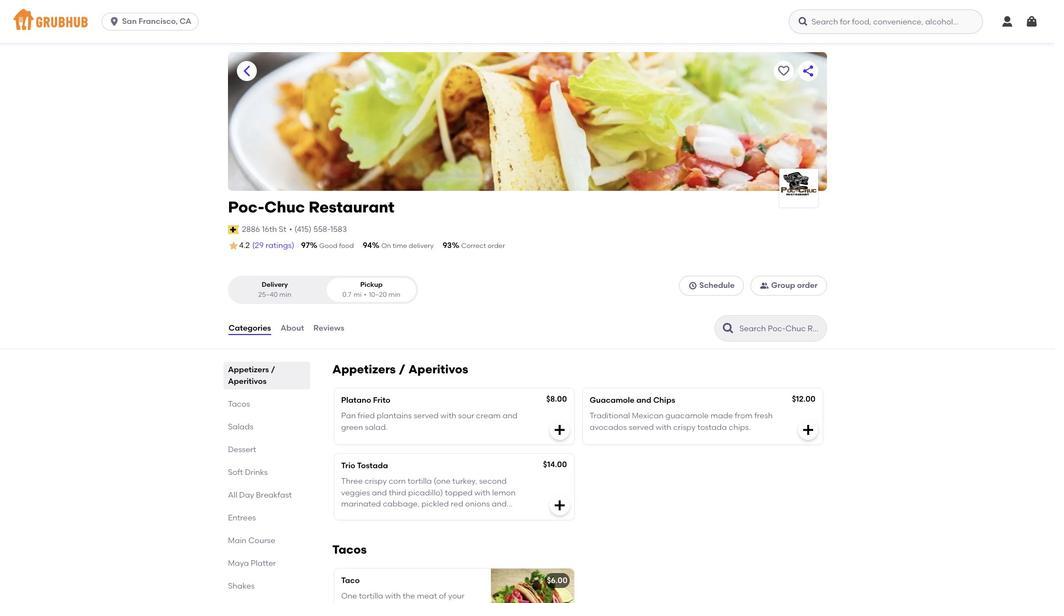 Task type: locate. For each thing, give the bounding box(es) containing it.
min inside the pickup 0.7 mi • 10–20 min
[[389, 291, 401, 298]]

maya
[[228, 559, 249, 569]]

aperitivos up salads
[[228, 377, 267, 386]]

/ down categories button
[[271, 365, 275, 375]]

svg image
[[1002, 15, 1015, 28], [109, 16, 120, 27], [689, 282, 698, 290], [553, 424, 567, 437], [802, 424, 816, 437]]

crispy down guacamole
[[674, 423, 696, 432]]

order right group
[[798, 281, 818, 290]]

/
[[399, 363, 406, 376], [271, 365, 275, 375]]

0 horizontal spatial tortilla
[[359, 592, 384, 601]]

pan
[[341, 412, 356, 421]]

trio
[[341, 461, 356, 471]]

meat
[[417, 592, 437, 601]]

and down lemon
[[492, 500, 507, 509]]

0 horizontal spatial order
[[488, 242, 505, 250]]

• inside the pickup 0.7 mi • 10–20 min
[[364, 291, 367, 298]]

tortilla up 'choice.'
[[359, 592, 384, 601]]

all
[[228, 491, 237, 500]]

salad.
[[365, 423, 388, 432]]

with left sour
[[441, 412, 457, 421]]

/ up plantains
[[399, 363, 406, 376]]

about button
[[280, 309, 305, 349]]

schedule
[[700, 281, 735, 290]]

served down the mexican
[[629, 423, 654, 432]]

tortilla inside "one tortilla with the meat of your choice."
[[359, 592, 384, 601]]

cabbage,
[[383, 500, 420, 509]]

poc-chuc restaurant
[[228, 198, 395, 217]]

with down the mexican
[[656, 423, 672, 432]]

ratings)
[[266, 241, 295, 250]]

search icon image
[[722, 322, 736, 335]]

1 vertical spatial served
[[629, 423, 654, 432]]

svg image
[[1026, 15, 1039, 28], [798, 16, 809, 27], [553, 499, 567, 512]]

1 vertical spatial tortilla
[[359, 592, 384, 601]]

on time delivery
[[382, 242, 434, 250]]

(one
[[434, 477, 451, 486]]

with left the the
[[385, 592, 401, 601]]

soft
[[228, 468, 243, 477]]

2886
[[242, 225, 260, 234]]

min
[[279, 291, 292, 298], [389, 291, 401, 298]]

0 horizontal spatial served
[[414, 412, 439, 421]]

tostada
[[357, 461, 388, 471]]

1 horizontal spatial tacos
[[333, 543, 367, 557]]

tacos up taco
[[333, 543, 367, 557]]

picadillo)
[[408, 488, 443, 498]]

pickled
[[422, 500, 449, 509]]

2886 16th st button
[[242, 224, 287, 236]]

0 vertical spatial served
[[414, 412, 439, 421]]

aperitivos up pan fried plantains served with sour cream and green salad.
[[409, 363, 469, 376]]

2 horizontal spatial svg image
[[1026, 15, 1039, 28]]

(29 ratings)
[[252, 241, 295, 250]]

558-
[[314, 225, 331, 234]]

and up the mexican
[[637, 396, 652, 405]]

poc-chuc restaurant logo image
[[780, 169, 819, 208]]

tacos up salads
[[228, 400, 250, 409]]

1 horizontal spatial crispy
[[674, 423, 696, 432]]

tortilla inside three crispy corn tortilla (one turkey, second veggies and third picadillo) topped with lemon marinated cabbage, pickled red onions and avocado.
[[408, 477, 432, 486]]

soft drinks
[[228, 468, 268, 477]]

and
[[637, 396, 652, 405], [503, 412, 518, 421], [372, 488, 387, 498], [492, 500, 507, 509]]

1 vertical spatial order
[[798, 281, 818, 290]]

chips.
[[729, 423, 751, 432]]

veggies
[[341, 488, 370, 498]]

1 horizontal spatial /
[[399, 363, 406, 376]]

pickup
[[361, 281, 383, 289]]

appetizers down categories button
[[228, 365, 269, 375]]

main course
[[228, 536, 276, 546]]

1 horizontal spatial order
[[798, 281, 818, 290]]

turkey,
[[453, 477, 478, 486]]

schedule button
[[679, 276, 745, 296]]

traditional mexican guacamole made from fresh avocados served with crispy tostada chips.
[[590, 412, 773, 432]]

appetizers / aperitivos up frito
[[333, 363, 469, 376]]

main navigation navigation
[[0, 0, 1056, 43]]

0 vertical spatial aperitivos
[[409, 363, 469, 376]]

with up onions
[[475, 488, 491, 498]]

1 horizontal spatial tortilla
[[408, 477, 432, 486]]

served inside pan fried plantains served with sour cream and green salad.
[[414, 412, 439, 421]]

0 horizontal spatial tacos
[[228, 400, 250, 409]]

entrees
[[228, 514, 256, 523]]

group order
[[772, 281, 818, 290]]

people icon image
[[761, 282, 770, 290]]

your
[[449, 592, 465, 601]]

appetizers up platano frito
[[333, 363, 396, 376]]

order
[[488, 242, 505, 250], [798, 281, 818, 290]]

0 horizontal spatial crispy
[[365, 477, 387, 486]]

avocado.
[[341, 511, 377, 520]]

0 vertical spatial order
[[488, 242, 505, 250]]

2 min from the left
[[389, 291, 401, 298]]

1583
[[331, 225, 347, 234]]

order right correct
[[488, 242, 505, 250]]

option group
[[228, 276, 419, 304]]

0 horizontal spatial •
[[289, 225, 292, 234]]

guacamole
[[590, 396, 635, 405]]

appetizers
[[333, 363, 396, 376], [228, 365, 269, 375]]

shakes
[[228, 582, 255, 591]]

$14.00
[[544, 460, 567, 470]]

third
[[389, 488, 407, 498]]

1 vertical spatial •
[[364, 291, 367, 298]]

1 horizontal spatial •
[[364, 291, 367, 298]]

one
[[341, 592, 357, 601]]

st
[[279, 225, 287, 234]]

guacamole
[[666, 412, 709, 421]]

marinated
[[341, 500, 381, 509]]

food
[[339, 242, 354, 250]]

served right plantains
[[414, 412, 439, 421]]

appetizers / aperitivos
[[333, 363, 469, 376], [228, 365, 275, 386]]

0 horizontal spatial aperitivos
[[228, 377, 267, 386]]

crispy
[[674, 423, 696, 432], [365, 477, 387, 486]]

crispy down tostada at bottom left
[[365, 477, 387, 486]]

• right the st
[[289, 225, 292, 234]]

categories button
[[228, 309, 272, 349]]

restaurant
[[309, 198, 395, 217]]

min right 10–20
[[389, 291, 401, 298]]

appetizers / aperitivos down categories button
[[228, 365, 275, 386]]

1 vertical spatial crispy
[[365, 477, 387, 486]]

0 vertical spatial tortilla
[[408, 477, 432, 486]]

0 horizontal spatial /
[[271, 365, 275, 375]]

min down delivery
[[279, 291, 292, 298]]

1 horizontal spatial served
[[629, 423, 654, 432]]

0 horizontal spatial min
[[279, 291, 292, 298]]

tortilla up picadillo)
[[408, 477, 432, 486]]

0 vertical spatial crispy
[[674, 423, 696, 432]]

dessert
[[228, 445, 256, 455]]

25–40
[[258, 291, 278, 298]]

order for correct order
[[488, 242, 505, 250]]

1 horizontal spatial appetizers
[[333, 363, 396, 376]]

97
[[301, 241, 310, 250]]

and right cream
[[503, 412, 518, 421]]

caret left icon image
[[240, 64, 254, 78]]

correct
[[462, 242, 486, 250]]

on
[[382, 242, 391, 250]]

1 min from the left
[[279, 291, 292, 298]]

0 vertical spatial tacos
[[228, 400, 250, 409]]

three crispy corn tortilla (one turkey, second veggies and third picadillo) topped with lemon marinated cabbage, pickled red onions and avocado.
[[341, 477, 516, 520]]

1 horizontal spatial min
[[389, 291, 401, 298]]

0 horizontal spatial appetizers / aperitivos
[[228, 365, 275, 386]]

san francisco, ca button
[[102, 13, 203, 31]]

lemon
[[493, 488, 516, 498]]

svg image inside schedule button
[[689, 282, 698, 290]]

correct order
[[462, 242, 505, 250]]

san francisco, ca
[[122, 17, 192, 26]]

94
[[363, 241, 372, 250]]

with inside 'traditional mexican guacamole made from fresh avocados served with crispy tostada chips.'
[[656, 423, 672, 432]]

aperitivos
[[409, 363, 469, 376], [228, 377, 267, 386]]

• right mi on the top left of page
[[364, 291, 367, 298]]

order inside button
[[798, 281, 818, 290]]

• (415) 558-1583
[[289, 225, 347, 234]]



Task type: vqa. For each thing, say whether or not it's contained in the screenshot.
the Profile
no



Task type: describe. For each thing, give the bounding box(es) containing it.
platano
[[341, 396, 371, 405]]

the
[[403, 592, 415, 601]]

tostada
[[698, 423, 728, 432]]

cream
[[476, 412, 501, 421]]

second
[[479, 477, 507, 486]]

order for group order
[[798, 281, 818, 290]]

francisco,
[[139, 17, 178, 26]]

avocados
[[590, 423, 627, 432]]

good
[[320, 242, 338, 250]]

pan fried plantains served with sour cream and green salad.
[[341, 412, 518, 432]]

and inside pan fried plantains served with sour cream and green salad.
[[503, 412, 518, 421]]

delivery
[[262, 281, 288, 289]]

categories
[[229, 324, 271, 333]]

plantains
[[377, 412, 412, 421]]

corn
[[389, 477, 406, 486]]

pickup 0.7 mi • 10–20 min
[[343, 281, 401, 298]]

1 horizontal spatial svg image
[[798, 16, 809, 27]]

$8.00
[[547, 395, 567, 404]]

taco
[[341, 576, 360, 586]]

with inside "one tortilla with the meat of your choice."
[[385, 592, 401, 601]]

frito
[[373, 396, 391, 405]]

93
[[443, 241, 452, 250]]

guacamole and chips
[[590, 396, 676, 405]]

about
[[281, 324, 304, 333]]

reviews
[[314, 324, 345, 333]]

maya platter
[[228, 559, 276, 569]]

save this restaurant button
[[774, 61, 794, 81]]

salads
[[228, 423, 254, 432]]

save this restaurant image
[[778, 64, 791, 78]]

chuc
[[265, 198, 305, 217]]

1 horizontal spatial aperitivos
[[409, 363, 469, 376]]

platano frito
[[341, 396, 391, 405]]

sour
[[458, 412, 475, 421]]

crispy inside three crispy corn tortilla (one turkey, second veggies and third picadillo) topped with lemon marinated cabbage, pickled red onions and avocado.
[[365, 477, 387, 486]]

with inside pan fried plantains served with sour cream and green salad.
[[441, 412, 457, 421]]

all day breakfast
[[228, 491, 292, 500]]

svg image inside san francisco, ca button
[[109, 16, 120, 27]]

time
[[393, 242, 407, 250]]

star icon image
[[228, 240, 239, 252]]

with inside three crispy corn tortilla (one turkey, second veggies and third picadillo) topped with lemon marinated cabbage, pickled red onions and avocado.
[[475, 488, 491, 498]]

drinks
[[245, 468, 268, 477]]

Search Poc-Chuc Restaurant search field
[[739, 324, 824, 334]]

0.7
[[343, 291, 352, 298]]

0 vertical spatial •
[[289, 225, 292, 234]]

16th
[[262, 225, 277, 234]]

delivery
[[409, 242, 434, 250]]

crispy inside 'traditional mexican guacamole made from fresh avocados served with crispy tostada chips.'
[[674, 423, 696, 432]]

breakfast
[[256, 491, 292, 500]]

made
[[711, 412, 734, 421]]

subscription pass image
[[228, 225, 239, 234]]

1 vertical spatial tacos
[[333, 543, 367, 557]]

0 horizontal spatial appetizers
[[228, 365, 269, 375]]

1 horizontal spatial appetizers / aperitivos
[[333, 363, 469, 376]]

option group containing delivery 25–40 min
[[228, 276, 419, 304]]

4.2
[[239, 241, 250, 250]]

fresh
[[755, 412, 773, 421]]

red
[[451, 500, 464, 509]]

ca
[[180, 17, 192, 26]]

green
[[341, 423, 363, 432]]

from
[[735, 412, 753, 421]]

course
[[249, 536, 276, 546]]

trio tostada
[[341, 461, 388, 471]]

(29
[[252, 241, 264, 250]]

chips
[[654, 396, 676, 405]]

taco image
[[491, 569, 575, 603]]

Search for food, convenience, alcohol... search field
[[789, 9, 984, 34]]

group
[[772, 281, 796, 290]]

delivery 25–40 min
[[258, 281, 292, 298]]

san
[[122, 17, 137, 26]]

min inside the "delivery 25–40 min"
[[279, 291, 292, 298]]

topped
[[445, 488, 473, 498]]

platter
[[251, 559, 276, 569]]

0 horizontal spatial svg image
[[553, 499, 567, 512]]

fried
[[358, 412, 375, 421]]

good food
[[320, 242, 354, 250]]

reviews button
[[313, 309, 345, 349]]

served inside 'traditional mexican guacamole made from fresh avocados served with crispy tostada chips.'
[[629, 423, 654, 432]]

traditional
[[590, 412, 631, 421]]

mi
[[354, 291, 362, 298]]

mexican
[[632, 412, 664, 421]]

and left third
[[372, 488, 387, 498]]

$12.00
[[793, 395, 816, 404]]

(415)
[[295, 225, 312, 234]]

group order button
[[751, 276, 828, 296]]

onions
[[466, 500, 490, 509]]

day
[[239, 491, 254, 500]]

share icon image
[[802, 64, 816, 78]]

2886 16th st
[[242, 225, 287, 234]]

1 vertical spatial aperitivos
[[228, 377, 267, 386]]

10–20
[[369, 291, 387, 298]]

(415) 558-1583 button
[[295, 224, 347, 235]]

of
[[439, 592, 447, 601]]



